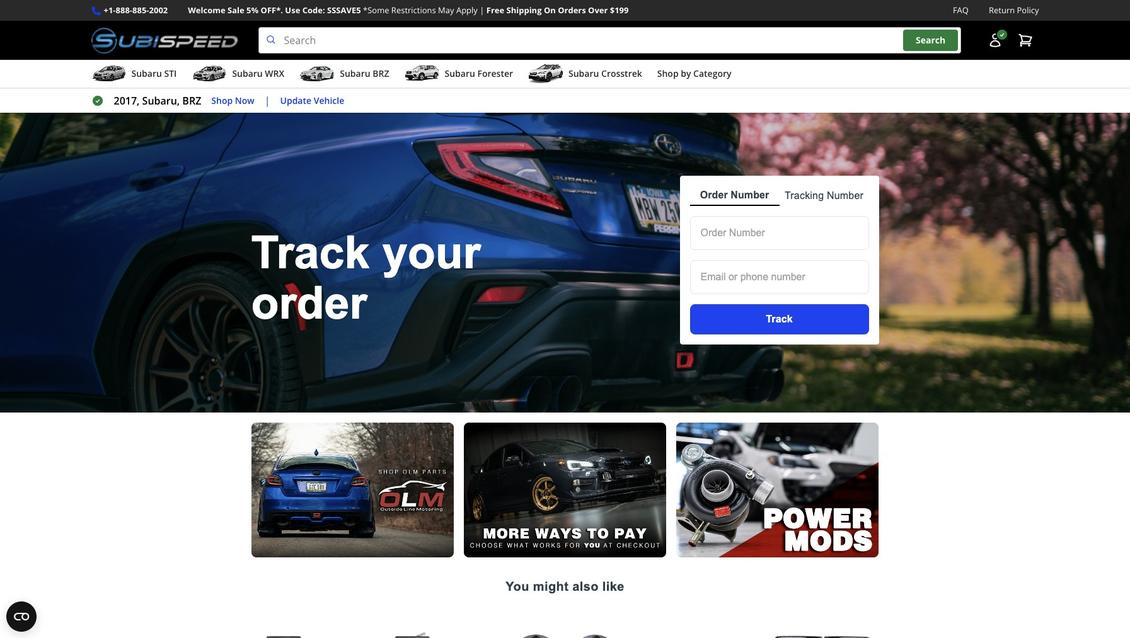 Task type: vqa. For each thing, say whether or not it's contained in the screenshot.
Subaru within DROPDOWN BUTTON
yes



Task type: locate. For each thing, give the bounding box(es) containing it.
subispeed logo image
[[91, 27, 238, 54]]

2 subaru from the left
[[232, 68, 263, 80]]

welcome sale 5% off*. use code: sssave5
[[188, 4, 361, 16]]

faq
[[953, 4, 969, 16]]

1 horizontal spatial brz
[[373, 68, 389, 80]]

brz inside dropdown button
[[373, 68, 389, 80]]

category
[[694, 68, 732, 80]]

button image
[[988, 33, 1003, 48]]

1 vertical spatial shop
[[211, 94, 233, 106]]

subaru for subaru crosstrek
[[569, 68, 599, 80]]

5 subaru from the left
[[569, 68, 599, 80]]

888-
[[116, 4, 132, 16]]

4 subaru from the left
[[445, 68, 475, 80]]

brz left the a subaru forester thumbnail image
[[373, 68, 389, 80]]

shop inside dropdown button
[[658, 68, 679, 80]]

shop left now
[[211, 94, 233, 106]]

wrx
[[265, 68, 285, 80]]

*some restrictions may apply | free shipping on orders over $199
[[363, 4, 629, 16]]

|
[[480, 4, 485, 16], [265, 94, 270, 108]]

update vehicle button
[[280, 94, 344, 108]]

off*.
[[261, 4, 283, 16]]

open widget image
[[6, 602, 37, 632]]

brz right subaru,
[[182, 94, 201, 108]]

subaru wrx button
[[192, 63, 285, 88]]

0 horizontal spatial shop
[[211, 94, 233, 106]]

0 vertical spatial shop
[[658, 68, 679, 80]]

shop left by
[[658, 68, 679, 80]]

0 horizontal spatial |
[[265, 94, 270, 108]]

search input field
[[258, 27, 961, 54]]

1 horizontal spatial |
[[480, 4, 485, 16]]

subaru left crosstrek
[[569, 68, 599, 80]]

shop
[[658, 68, 679, 80], [211, 94, 233, 106]]

2017, subaru, brz
[[114, 94, 201, 108]]

| right now
[[265, 94, 270, 108]]

1 vertical spatial |
[[265, 94, 270, 108]]

shop for shop now
[[211, 94, 233, 106]]

search
[[916, 34, 946, 46]]

on
[[544, 4, 556, 16]]

use
[[285, 4, 300, 16]]

subaru sti button
[[91, 63, 177, 88]]

return policy link
[[989, 4, 1039, 17]]

update
[[280, 94, 312, 106]]

policy
[[1017, 4, 1039, 16]]

2017,
[[114, 94, 140, 108]]

+1-
[[104, 4, 116, 16]]

| left "free"
[[480, 4, 485, 16]]

brz
[[373, 68, 389, 80], [182, 94, 201, 108]]

code:
[[302, 4, 325, 16]]

0 vertical spatial brz
[[373, 68, 389, 80]]

subaru for subaru brz
[[340, 68, 371, 80]]

subaru up now
[[232, 68, 263, 80]]

0 horizontal spatial brz
[[182, 94, 201, 108]]

crosstrek
[[602, 68, 642, 80]]

2002
[[149, 4, 168, 16]]

subaru up the vehicle
[[340, 68, 371, 80]]

*some
[[363, 4, 389, 16]]

subaru
[[131, 68, 162, 80], [232, 68, 263, 80], [340, 68, 371, 80], [445, 68, 475, 80], [569, 68, 599, 80]]

subaru left the forester
[[445, 68, 475, 80]]

subaru brz
[[340, 68, 389, 80]]

1 horizontal spatial shop
[[658, 68, 679, 80]]

1 subaru from the left
[[131, 68, 162, 80]]

+1-888-885-2002
[[104, 4, 168, 16]]

subaru crosstrek button
[[528, 63, 642, 88]]

subaru wrx
[[232, 68, 285, 80]]

subaru left sti on the left of page
[[131, 68, 162, 80]]

3 subaru from the left
[[340, 68, 371, 80]]

subaru inside "dropdown button"
[[232, 68, 263, 80]]

free
[[487, 4, 505, 16]]

a subaru brz thumbnail image image
[[300, 64, 335, 83]]

+1-888-885-2002 link
[[104, 4, 168, 17]]

orders
[[558, 4, 586, 16]]

sti
[[164, 68, 177, 80]]

welcome
[[188, 4, 226, 16]]



Task type: describe. For each thing, give the bounding box(es) containing it.
a subaru forester thumbnail image image
[[404, 64, 440, 83]]

apply
[[456, 4, 478, 16]]

subaru for subaru forester
[[445, 68, 475, 80]]

restrictions
[[391, 4, 436, 16]]

over
[[588, 4, 608, 16]]

shop now
[[211, 94, 255, 106]]

subaru forester button
[[404, 63, 513, 88]]

a subaru sti thumbnail image image
[[91, 64, 126, 83]]

a subaru wrx thumbnail image image
[[192, 64, 227, 83]]

$199
[[610, 4, 629, 16]]

by
[[681, 68, 691, 80]]

5%
[[247, 4, 259, 16]]

subaru,
[[142, 94, 180, 108]]

subaru crosstrek
[[569, 68, 642, 80]]

return
[[989, 4, 1015, 16]]

subaru forester
[[445, 68, 513, 80]]

vehicle
[[314, 94, 344, 106]]

subaru for subaru wrx
[[232, 68, 263, 80]]

shop by category button
[[658, 63, 732, 88]]

shop now link
[[211, 94, 255, 108]]

shop for shop by category
[[658, 68, 679, 80]]

forester
[[478, 68, 513, 80]]

may
[[438, 4, 454, 16]]

1 vertical spatial brz
[[182, 94, 201, 108]]

subaru brz button
[[300, 63, 389, 88]]

885-
[[132, 4, 149, 16]]

shipping
[[507, 4, 542, 16]]

search button
[[904, 30, 959, 51]]

faq link
[[953, 4, 969, 17]]

a subaru crosstrek thumbnail image image
[[528, 64, 564, 83]]

0 vertical spatial |
[[480, 4, 485, 16]]

update vehicle
[[280, 94, 344, 106]]

subaru for subaru sti
[[131, 68, 162, 80]]

shop by category
[[658, 68, 732, 80]]

subaru sti
[[131, 68, 177, 80]]

sssave5
[[327, 4, 361, 16]]

sale
[[228, 4, 244, 16]]

return policy
[[989, 4, 1039, 16]]

now
[[235, 94, 255, 106]]



